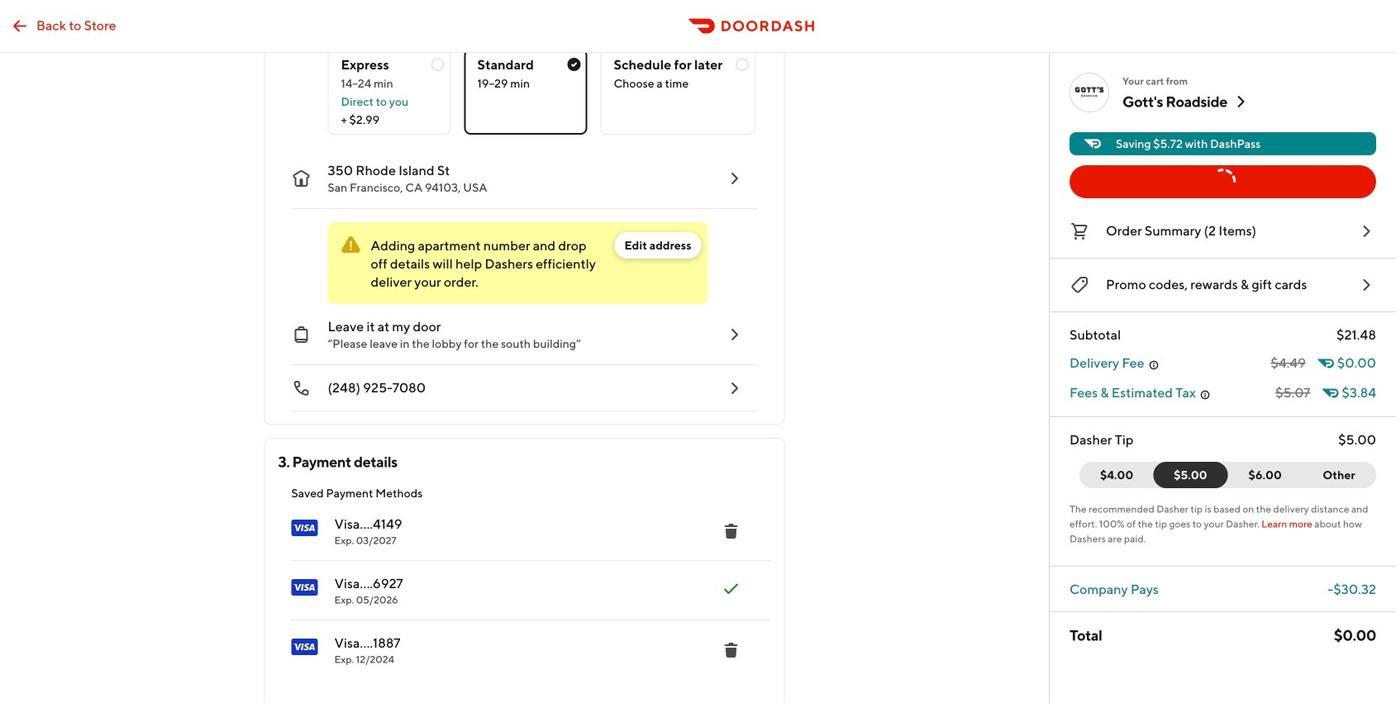 Task type: locate. For each thing, give the bounding box(es) containing it.
tip amount option group
[[1080, 462, 1377, 489]]

1 set default radio from the top
[[278, 502, 771, 562]]

None radio
[[328, 49, 451, 135], [464, 49, 588, 135], [328, 49, 451, 135], [464, 49, 588, 135]]

status
[[328, 222, 708, 304]]

None radio
[[601, 49, 756, 135]]

3 set default radio from the top
[[278, 621, 771, 681]]

None button
[[1080, 462, 1165, 489], [1154, 462, 1229, 489], [1219, 462, 1303, 489], [1302, 462, 1377, 489], [1080, 462, 1165, 489], [1154, 462, 1229, 489], [1219, 462, 1303, 489], [1302, 462, 1377, 489]]

Set Default radio
[[278, 502, 771, 562], [278, 562, 771, 621], [278, 621, 771, 681]]

option group
[[328, 36, 758, 135]]

delete image
[[722, 641, 741, 661]]



Task type: describe. For each thing, give the bounding box(es) containing it.
delete image
[[722, 522, 741, 542]]

2 set default radio from the top
[[278, 562, 771, 621]]



Task type: vqa. For each thing, say whether or not it's contained in the screenshot.
1 "button"
no



